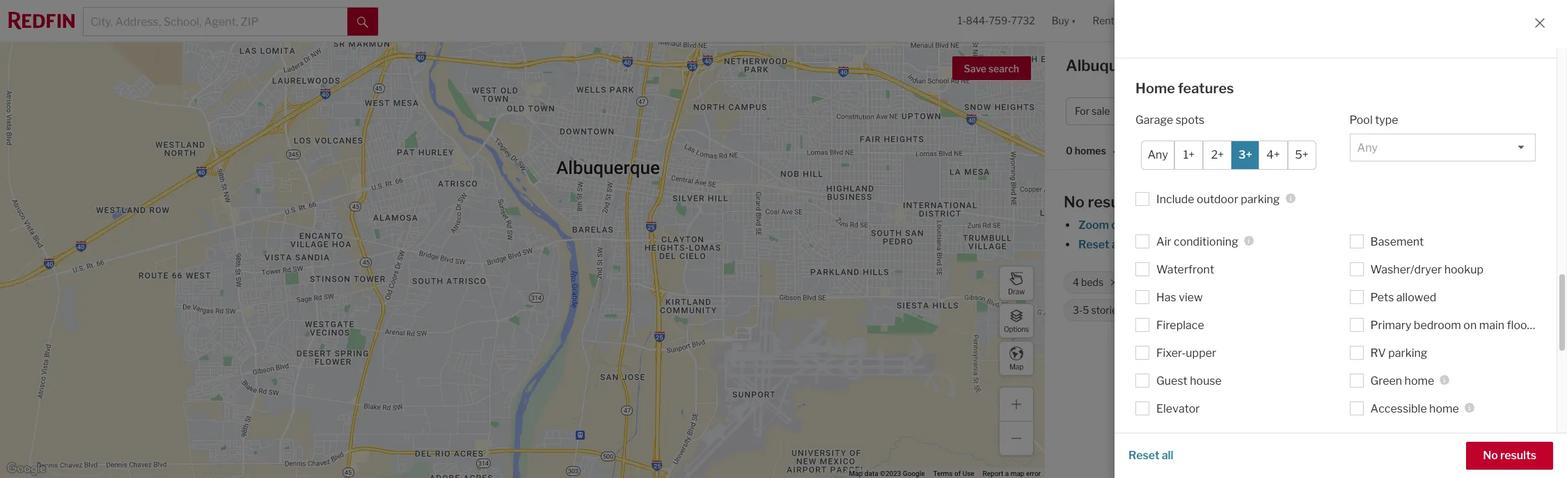 Task type: describe. For each thing, give the bounding box(es) containing it.
basement
[[1371, 235, 1424, 248]]

reset all filters button
[[1078, 238, 1157, 251]]

5+ radio
[[1288, 140, 1316, 170]]

1 sq. from the left
[[1362, 277, 1375, 289]]

0 vertical spatial no results
[[1064, 193, 1138, 211]]

data
[[865, 470, 878, 478]]

zoom out button
[[1078, 219, 1130, 232]]

rv
[[1371, 346, 1386, 360]]

save search button
[[952, 56, 1031, 80]]

4+ for 4+
[[1267, 148, 1280, 162]]

1-
[[958, 15, 966, 27]]

bd
[[1316, 105, 1328, 117]]

1+ radio
[[1175, 140, 1203, 170]]

759-
[[989, 15, 1011, 27]]

out
[[1111, 219, 1129, 232]]

rv parking
[[1371, 346, 1428, 360]]

3+ radio
[[1231, 140, 1260, 170]]

map for map
[[1009, 362, 1024, 371]]

search for save search
[[988, 63, 1019, 74]]

map button
[[999, 341, 1034, 376]]

•
[[1113, 146, 1116, 158]]

0 horizontal spatial no
[[1064, 193, 1085, 211]]

built 2022-2023
[[1160, 305, 1235, 316]]

results inside button
[[1500, 449, 1537, 462]]

reset inside button
[[1129, 449, 1160, 462]]

has view
[[1156, 291, 1203, 304]]

home for accessible home
[[1429, 402, 1459, 415]]

for
[[1251, 56, 1272, 74]]

save search
[[964, 63, 1019, 74]]

sort
[[1123, 145, 1144, 157]]

save
[[964, 63, 987, 74]]

albuquerque
[[1336, 353, 1403, 366]]

redfin link
[[1209, 353, 1244, 366]]

view
[[1179, 291, 1203, 304]]

reset all
[[1129, 449, 1174, 462]]

0 homes •
[[1066, 145, 1116, 158]]

keyword
[[1136, 443, 1182, 456]]

guest house
[[1156, 374, 1222, 387]]

reset inside zoom out reset all filters or remove one of your filters below to see more homes
[[1078, 238, 1109, 251]]

2 sq. from the left
[[1420, 277, 1433, 289]]

lot
[[1447, 277, 1459, 289]]

4+ baths
[[1140, 277, 1180, 289]]

remove 4 bd / 4+ ba image
[[1368, 107, 1376, 116]]

3+ for 3+
[[1239, 148, 1252, 162]]

home
[[1136, 80, 1175, 97]]

4 bd / 4+ ba
[[1307, 105, 1361, 117]]

4,500
[[1390, 277, 1418, 289]]

7732
[[1011, 15, 1035, 27]]

fireplace
[[1156, 319, 1204, 332]]

1-844-759-7732
[[958, 15, 1035, 27]]

0
[[1066, 145, 1073, 157]]

pets allowed
[[1371, 291, 1437, 304]]

conditioning
[[1174, 235, 1238, 248]]

google image
[[3, 460, 49, 478]]

built
[[1160, 305, 1181, 316]]

hookup
[[1444, 263, 1484, 276]]

albuquerque, nm homes for sale
[[1066, 56, 1307, 74]]

error
[[1026, 470, 1041, 478]]

2,000
[[1332, 277, 1360, 289]]

see
[[1355, 238, 1374, 251]]

report a map error link
[[983, 470, 1041, 478]]

garage
[[1136, 113, 1173, 126]]

3+ for 3+ garage spots
[[1274, 305, 1286, 316]]

2022-
[[1183, 305, 1211, 316]]

ba
[[1349, 105, 1361, 117]]

all inside zoom out reset all filters or remove one of your filters below to see more homes
[[1112, 238, 1123, 251]]

5
[[1083, 305, 1089, 316]]

terms of use
[[933, 470, 974, 478]]

beds
[[1081, 277, 1104, 289]]

0 horizontal spatial parking
[[1241, 193, 1280, 206]]

4+ for 4+ baths
[[1140, 277, 1152, 289]]

garage
[[1288, 305, 1320, 316]]

air
[[1156, 235, 1171, 248]]

/
[[1330, 105, 1333, 117]]

price button
[[1142, 97, 1201, 125]]

of inside zoom out reset all filters or remove one of your filters below to see more homes
[[1237, 238, 1248, 251]]

accessible home
[[1371, 402, 1459, 415]]

5+
[[1295, 148, 1309, 162]]

no inside button
[[1483, 449, 1498, 462]]

3-5 stories
[[1073, 305, 1123, 316]]

4 for 4 beds
[[1073, 277, 1079, 289]]

2+
[[1211, 148, 1224, 162]]

any
[[1148, 148, 1168, 162]]

house
[[1190, 374, 1222, 387]]

3+ garage spots
[[1274, 305, 1347, 316]]

terms of use link
[[933, 470, 974, 478]]

a
[[1005, 470, 1009, 478]]

redfin
[[1209, 353, 1244, 366]]

2+ radio
[[1203, 140, 1232, 170]]

baths
[[1154, 277, 1180, 289]]

options
[[1004, 325, 1029, 333]]

map
[[1011, 470, 1024, 478]]

0 vertical spatial results
[[1088, 193, 1138, 211]]

1 filters from the left
[[1126, 238, 1157, 251]]

include outdoor parking
[[1156, 193, 1280, 206]]

remove 4 beds image
[[1110, 278, 1118, 287]]

include
[[1156, 193, 1194, 206]]

fixer-upper
[[1156, 346, 1216, 360]]

price
[[1151, 105, 1175, 117]]

homes inside 0 homes •
[[1075, 145, 1106, 157]]



Task type: vqa. For each thing, say whether or not it's contained in the screenshot.
the Agent
no



Task type: locate. For each thing, give the bounding box(es) containing it.
1 horizontal spatial map
[[1009, 362, 1024, 371]]

on
[[1464, 319, 1477, 332]]

parking up zoom out reset all filters or remove one of your filters below to see more homes
[[1241, 193, 1280, 206]]

terms
[[933, 470, 953, 478]]

0 vertical spatial parking
[[1241, 193, 1280, 206]]

remove 3+ garage spots image
[[1354, 306, 1363, 315]]

map region
[[0, 0, 1123, 478]]

0 horizontal spatial 4
[[1073, 277, 1079, 289]]

4 for 4 bd / 4+ ba
[[1307, 105, 1314, 117]]

home features
[[1136, 80, 1234, 97]]

0 vertical spatial 3+
[[1239, 148, 1252, 162]]

3+ inside radio
[[1239, 148, 1252, 162]]

0 horizontal spatial sq.
[[1362, 277, 1375, 289]]

type
[[1375, 113, 1399, 126]]

search right save
[[988, 63, 1019, 74]]

below
[[1308, 238, 1340, 251]]

sq. down washer/dryer hookup
[[1420, 277, 1433, 289]]

844-
[[966, 15, 989, 27]]

homes right 0
[[1075, 145, 1106, 157]]

0 vertical spatial 4
[[1307, 105, 1314, 117]]

0 vertical spatial of
[[1237, 238, 1248, 251]]

your
[[1250, 238, 1273, 251]]

sale
[[1092, 105, 1110, 117]]

3-
[[1073, 305, 1083, 316]]

nm
[[1167, 56, 1193, 74]]

home
[[1405, 374, 1434, 387], [1429, 402, 1459, 415]]

of
[[1237, 238, 1248, 251], [955, 470, 961, 478]]

garage spots
[[1136, 113, 1205, 126]]

1 horizontal spatial spots
[[1322, 305, 1347, 316]]

1 horizontal spatial 4+
[[1267, 148, 1280, 162]]

4 left beds
[[1073, 277, 1079, 289]]

0 vertical spatial all
[[1112, 238, 1123, 251]]

pool
[[1350, 113, 1373, 126]]

recommended
[[1148, 145, 1219, 157]]

elevator
[[1156, 402, 1200, 415]]

list box
[[1350, 133, 1536, 161]]

zoom
[[1078, 219, 1109, 232]]

1 horizontal spatial 3+
[[1274, 305, 1286, 316]]

1 vertical spatial reset
[[1129, 449, 1160, 462]]

map left data
[[849, 470, 863, 478]]

0 vertical spatial reset
[[1078, 238, 1109, 251]]

1 vertical spatial no results
[[1483, 449, 1537, 462]]

options button
[[999, 304, 1034, 338]]

0 vertical spatial 4+
[[1335, 105, 1347, 117]]

home right accessible
[[1429, 402, 1459, 415]]

all down out
[[1112, 238, 1123, 251]]

0 vertical spatial search
[[988, 63, 1019, 74]]

1 horizontal spatial no results
[[1483, 449, 1537, 462]]

1 horizontal spatial parking
[[1388, 346, 1428, 360]]

4 bd / 4+ ba button
[[1298, 97, 1387, 125]]

filters left or on the right
[[1126, 238, 1157, 251]]

no results button
[[1466, 442, 1553, 470]]

0 horizontal spatial map
[[849, 470, 863, 478]]

0 horizontal spatial results
[[1088, 193, 1138, 211]]

spots
[[1176, 113, 1205, 126], [1322, 305, 1347, 316]]

1 vertical spatial map
[[849, 470, 863, 478]]

4 inside button
[[1307, 105, 1314, 117]]

homes
[[1075, 145, 1106, 157], [1406, 238, 1442, 251]]

4 left bd
[[1307, 105, 1314, 117]]

4
[[1307, 105, 1314, 117], [1073, 277, 1079, 289]]

map data ©2023 google
[[849, 470, 925, 478]]

0 horizontal spatial search
[[988, 63, 1019, 74]]

reset down the elevator at the right of the page
[[1129, 449, 1160, 462]]

home for green home
[[1405, 374, 1434, 387]]

1 vertical spatial 3+
[[1274, 305, 1286, 316]]

4+ right "/" on the top of page
[[1335, 105, 1347, 117]]

3+ right 2+ option
[[1239, 148, 1252, 162]]

2,000 sq. ft.-4,500 sq. ft. lot
[[1332, 277, 1459, 289]]

1 horizontal spatial of
[[1237, 238, 1248, 251]]

google
[[903, 470, 925, 478]]

1 vertical spatial all
[[1162, 449, 1174, 462]]

sq.
[[1362, 277, 1375, 289], [1420, 277, 1433, 289]]

1 vertical spatial parking
[[1388, 346, 1428, 360]]

©2023
[[880, 470, 901, 478]]

draw
[[1008, 287, 1025, 296]]

allowed
[[1396, 291, 1437, 304]]

albuquerque link
[[1336, 353, 1403, 366]]

0 horizontal spatial of
[[955, 470, 961, 478]]

pets
[[1371, 291, 1394, 304]]

4+ inside 4+ option
[[1267, 148, 1280, 162]]

accessible
[[1371, 402, 1427, 415]]

1 vertical spatial home
[[1429, 402, 1459, 415]]

all inside button
[[1162, 449, 1174, 462]]

1 vertical spatial results
[[1500, 449, 1537, 462]]

1 horizontal spatial filters
[[1276, 238, 1306, 251]]

of right the one
[[1237, 238, 1248, 251]]

4+ radio
[[1259, 140, 1288, 170]]

spots right price at top right
[[1176, 113, 1205, 126]]

0 vertical spatial home
[[1405, 374, 1434, 387]]

1 vertical spatial 4
[[1073, 277, 1079, 289]]

zoom out reset all filters or remove one of your filters below to see more homes
[[1078, 219, 1442, 251]]

for sale button
[[1066, 97, 1137, 125]]

draw button
[[999, 266, 1034, 301]]

filters right the your
[[1276, 238, 1306, 251]]

map
[[1009, 362, 1024, 371], [849, 470, 863, 478]]

1 vertical spatial 4+
[[1267, 148, 1280, 162]]

1 horizontal spatial no
[[1483, 449, 1498, 462]]

green home
[[1371, 374, 1434, 387]]

sq. left ft.-
[[1362, 277, 1375, 289]]

homes inside zoom out reset all filters or remove one of your filters below to see more homes
[[1406, 238, 1442, 251]]

homes up washer/dryer hookup
[[1406, 238, 1442, 251]]

no results inside button
[[1483, 449, 1537, 462]]

one
[[1215, 238, 1235, 251]]

2 filters from the left
[[1276, 238, 1306, 251]]

all
[[1112, 238, 1123, 251], [1162, 449, 1174, 462]]

0 horizontal spatial 3+
[[1239, 148, 1252, 162]]

for
[[1075, 105, 1090, 117]]

0 horizontal spatial no results
[[1064, 193, 1138, 211]]

1 horizontal spatial 4
[[1307, 105, 1314, 117]]

filters
[[1126, 238, 1157, 251], [1276, 238, 1306, 251]]

0 vertical spatial spots
[[1176, 113, 1205, 126]]

4+ inside 4 bd / 4+ ba button
[[1335, 105, 1347, 117]]

option group
[[1141, 140, 1316, 170]]

reset down zoom on the right top of the page
[[1078, 238, 1109, 251]]

City, Address, School, Agent, ZIP search field
[[84, 8, 347, 36]]

remove
[[1173, 238, 1212, 251]]

has
[[1156, 291, 1176, 304]]

for sale
[[1075, 105, 1110, 117]]

4+ right 3+ radio
[[1267, 148, 1280, 162]]

Any radio
[[1141, 140, 1175, 170]]

1 vertical spatial homes
[[1406, 238, 1442, 251]]

search right the 'keyword'
[[1184, 443, 1219, 456]]

spots left remove 3+ garage spots icon
[[1322, 305, 1347, 316]]

reset
[[1078, 238, 1109, 251], [1129, 449, 1160, 462]]

option group containing any
[[1141, 140, 1316, 170]]

1 horizontal spatial sq.
[[1420, 277, 1433, 289]]

bedroom
[[1414, 319, 1461, 332]]

0 horizontal spatial all
[[1112, 238, 1123, 251]]

reset all button
[[1129, 442, 1174, 470]]

map for map data ©2023 google
[[849, 470, 863, 478]]

map inside button
[[1009, 362, 1024, 371]]

0 horizontal spatial spots
[[1176, 113, 1205, 126]]

0 vertical spatial homes
[[1075, 145, 1106, 157]]

search for keyword search
[[1184, 443, 1219, 456]]

upper
[[1186, 346, 1216, 360]]

0 horizontal spatial 4+
[[1140, 277, 1152, 289]]

guest
[[1156, 374, 1188, 387]]

search inside save search button
[[988, 63, 1019, 74]]

1 vertical spatial of
[[955, 470, 961, 478]]

2 vertical spatial 4+
[[1140, 277, 1152, 289]]

0 horizontal spatial filters
[[1126, 238, 1157, 251]]

pool type
[[1350, 113, 1399, 126]]

1 horizontal spatial results
[[1500, 449, 1537, 462]]

homes
[[1196, 56, 1248, 74]]

0 horizontal spatial homes
[[1075, 145, 1106, 157]]

remove 3-5 stories image
[[1129, 306, 1138, 315]]

submit search image
[[357, 17, 368, 28]]

keyword search
[[1136, 443, 1219, 456]]

1 horizontal spatial reset
[[1129, 449, 1160, 462]]

4+ left baths
[[1140, 277, 1152, 289]]

ft.
[[1435, 277, 1445, 289]]

recommended button
[[1146, 144, 1230, 158]]

home up accessible home in the right bottom of the page
[[1405, 374, 1434, 387]]

floor
[[1507, 319, 1532, 332]]

0 vertical spatial no
[[1064, 193, 1085, 211]]

1-844-759-7732 link
[[958, 15, 1035, 27]]

1 vertical spatial no
[[1483, 449, 1498, 462]]

all down the elevator at the right of the page
[[1162, 449, 1174, 462]]

air conditioning
[[1156, 235, 1238, 248]]

primary bedroom on main floor
[[1371, 319, 1532, 332]]

1 horizontal spatial homes
[[1406, 238, 1442, 251]]

primary
[[1371, 319, 1412, 332]]

2023
[[1211, 305, 1235, 316]]

3+
[[1239, 148, 1252, 162], [1274, 305, 1286, 316]]

1 vertical spatial search
[[1184, 443, 1219, 456]]

stories
[[1091, 305, 1123, 316]]

parking up green home
[[1388, 346, 1428, 360]]

1 horizontal spatial search
[[1184, 443, 1219, 456]]

3+ left garage
[[1274, 305, 1286, 316]]

sale
[[1275, 56, 1307, 74]]

waterfront
[[1156, 263, 1214, 276]]

or
[[1160, 238, 1171, 251]]

1 horizontal spatial all
[[1162, 449, 1174, 462]]

1 vertical spatial spots
[[1322, 305, 1347, 316]]

green
[[1371, 374, 1402, 387]]

of left use
[[955, 470, 961, 478]]

report
[[983, 470, 1003, 478]]

main
[[1479, 319, 1505, 332]]

albuquerque,
[[1066, 56, 1164, 74]]

0 vertical spatial map
[[1009, 362, 1024, 371]]

0 horizontal spatial reset
[[1078, 238, 1109, 251]]

fixer-
[[1156, 346, 1186, 360]]

2 horizontal spatial 4+
[[1335, 105, 1347, 117]]

map down options
[[1009, 362, 1024, 371]]



